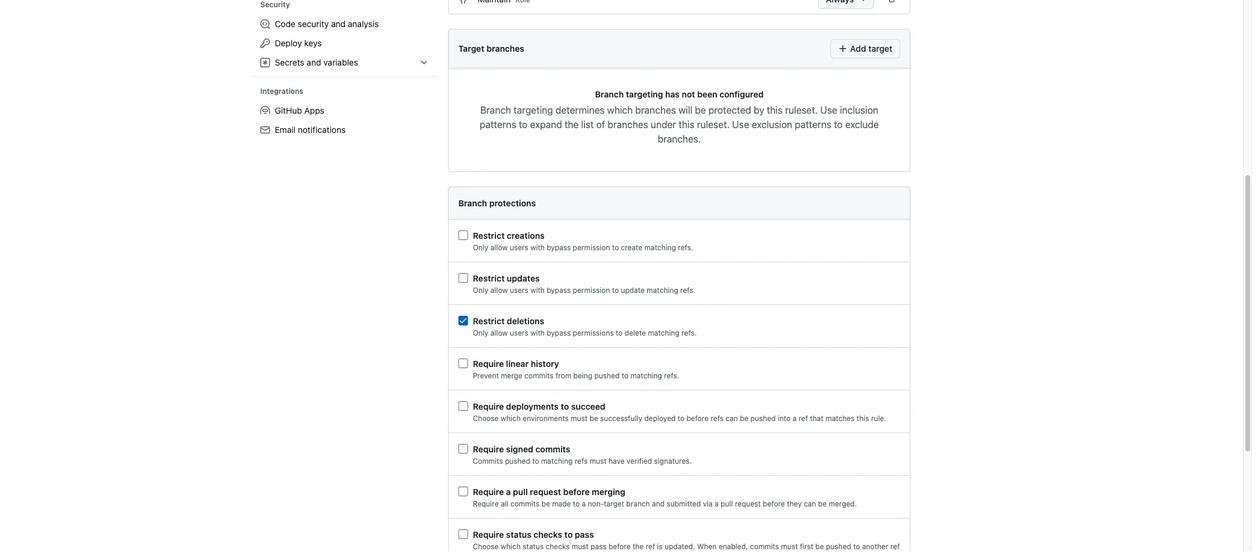 Task type: locate. For each thing, give the bounding box(es) containing it.
can inside require a pull request before merging require all commits be made to a non-target branch and submitted via a pull request before they can be merged.
[[804, 500, 816, 508]]

and inside require a pull request before merging require all commits be made to a non-target branch and submitted via a pull request before they can be merged.
[[652, 500, 665, 508]]

users inside restrict creations only allow users with bypass permission to create matching refs.
[[510, 244, 529, 252]]

2 vertical spatial only
[[473, 329, 488, 337]]

integrations
[[260, 87, 303, 96]]

2 vertical spatial and
[[652, 500, 665, 508]]

target down merging
[[604, 500, 624, 508]]

deploy keys
[[275, 39, 322, 48]]

merging
[[592, 487, 625, 497]]

pushed right first
[[826, 543, 851, 551]]

allow down deletions
[[491, 329, 508, 337]]

2 permission from the top
[[573, 286, 610, 295]]

which down deployments on the bottom left of the page
[[501, 415, 521, 423]]

only inside restrict creations only allow users with bypass permission to create matching refs.
[[473, 244, 488, 252]]

pushed left into at the right
[[751, 415, 776, 423]]

and
[[331, 19, 346, 29], [307, 58, 321, 68], [652, 500, 665, 508]]

update
[[621, 286, 645, 295]]

1 horizontal spatial this
[[767, 105, 783, 116]]

this inside require deployments to succeed choose which environments must be successfully deployed to before refs can be pushed into a ref that matches this rule.
[[857, 415, 869, 423]]

0 vertical spatial choose
[[473, 415, 499, 423]]

refs inside require deployments to succeed choose which environments must be successfully deployed to before refs can be pushed into a ref that matches this rule.
[[711, 415, 724, 423]]

pull down signed
[[513, 487, 528, 497]]

this inside will be protected by this ruleset. use inclusion patterns to expand the list of
[[767, 105, 783, 116]]

must inside require signed commits commits pushed to matching refs must have verified signatures.
[[590, 457, 607, 466]]

1 horizontal spatial use
[[820, 105, 838, 116]]

create
[[621, 244, 643, 252]]

matching right update
[[647, 286, 678, 295]]

1 vertical spatial this
[[679, 119, 695, 131]]

2 vertical spatial which
[[501, 543, 521, 551]]

branches
[[487, 44, 524, 54], [635, 105, 676, 116], [608, 119, 648, 131], [658, 134, 698, 145]]

must inside require deployments to succeed choose which environments must be successfully deployed to before refs can be pushed into a ref that matches this rule.
[[571, 415, 588, 423]]

bypass
[[547, 244, 571, 252], [547, 286, 571, 295], [547, 329, 571, 337]]

require up 'all'
[[473, 487, 504, 497]]

refs
[[711, 415, 724, 423], [575, 457, 588, 466]]

which inside require status checks to pass choose which status checks must pass before the ref is updated. when enabled, commits must first be pushed to another ref
[[501, 543, 521, 551]]

to inside require signed commits commits pushed to matching refs must have verified signatures.
[[532, 457, 539, 466]]

only for restrict updates
[[473, 286, 488, 295]]

bypass inside restrict updates only allow users with bypass permission to update matching refs.
[[547, 286, 571, 295]]

to inside restrict updates only allow users with bypass permission to update matching refs.
[[612, 286, 619, 295]]

1 vertical spatial use
[[732, 119, 749, 131]]

which down 'all'
[[501, 543, 521, 551]]

commits
[[473, 457, 503, 466]]

0 horizontal spatial this
[[679, 119, 695, 131]]

that
[[810, 415, 824, 423]]

2 horizontal spatial this
[[857, 415, 869, 423]]

1 users from the top
[[510, 244, 529, 252]]

3 only from the top
[[473, 329, 488, 337]]

another
[[862, 543, 889, 551]]

refs. right update
[[680, 286, 696, 295]]

0 vertical spatial ruleset.
[[785, 105, 818, 116]]

1 restrict from the top
[[473, 231, 505, 241]]

commits right enabled,
[[750, 543, 779, 551]]

1 only from the top
[[473, 244, 488, 252]]

0 vertical spatial this
[[767, 105, 783, 116]]

3 require from the top
[[473, 445, 504, 455]]

0 vertical spatial permission
[[573, 244, 610, 252]]

refs. inside restrict creations only allow users with bypass permission to create matching refs.
[[678, 244, 693, 252]]

refs. right the create
[[678, 244, 693, 252]]

1 horizontal spatial refs
[[711, 415, 724, 423]]

enabled,
[[719, 543, 748, 551]]

to inside restrict deletions only allow users with bypass permissions to delete matching refs.
[[616, 329, 623, 337]]

is
[[657, 543, 663, 551]]

allow inside restrict updates only allow users with bypass permission to update matching refs.
[[491, 286, 508, 295]]

bypass up restrict updates only allow users with bypass permission to update matching refs.
[[547, 244, 571, 252]]

permission inside restrict creations only allow users with bypass permission to create matching refs.
[[573, 244, 610, 252]]

0 horizontal spatial the
[[565, 119, 579, 131]]

variables
[[323, 58, 358, 68]]

3 allow from the top
[[491, 329, 508, 337]]

ref
[[799, 415, 808, 423], [646, 543, 655, 551], [891, 543, 900, 551]]

succeed
[[571, 402, 606, 412]]

restrict inside restrict creations only allow users with bypass permission to create matching refs.
[[473, 231, 505, 241]]

0 vertical spatial with
[[531, 244, 545, 252]]

2 patterns from the left
[[795, 119, 832, 131]]

0 vertical spatial use
[[820, 105, 838, 116]]

require for require linear history
[[473, 359, 504, 369]]

pushed inside require deployments to succeed choose which environments must be successfully deployed to before refs can be pushed into a ref that matches this rule.
[[751, 415, 776, 423]]

refs left have
[[575, 457, 588, 466]]

1 vertical spatial permission
[[573, 286, 610, 295]]

require inside require status checks to pass choose which status checks must pass before the ref is updated. when enabled, commits must first be pushed to another ref
[[473, 530, 504, 540]]

1 patterns from the left
[[480, 119, 516, 131]]

branch
[[595, 89, 624, 99], [480, 105, 511, 116], [458, 198, 487, 208]]

targeting left has
[[626, 89, 663, 99]]

matching inside require linear history prevent merge commits from being pushed to matching refs.
[[631, 372, 662, 380]]

require right require deployments to succeed option
[[473, 402, 504, 412]]

1 horizontal spatial can
[[804, 500, 816, 508]]

secrets
[[275, 58, 304, 68]]

targeting for has
[[626, 89, 663, 99]]

only inside restrict deletions only allow users with bypass permissions to delete matching refs.
[[473, 329, 488, 337]]

allow down creations
[[491, 244, 508, 252]]

require right require status checks to pass checkbox
[[473, 530, 504, 540]]

must down succeed
[[571, 415, 588, 423]]

to left expand
[[519, 119, 528, 131]]

users inside restrict updates only allow users with bypass permission to update matching refs.
[[510, 286, 529, 295]]

1 vertical spatial can
[[804, 500, 816, 508]]

refs right deployed
[[711, 415, 724, 423]]

code security and analysis link
[[256, 15, 434, 34]]

2 vertical spatial allow
[[491, 329, 508, 337]]

will
[[679, 105, 693, 116]]

targeting up expand
[[514, 105, 553, 116]]

1 vertical spatial bypass
[[547, 286, 571, 295]]

branches right target
[[487, 44, 524, 54]]

0 vertical spatial only
[[473, 244, 488, 252]]

0 vertical spatial pull
[[513, 487, 528, 497]]

1 vertical spatial allow
[[491, 286, 508, 295]]

1 horizontal spatial target
[[869, 44, 893, 54]]

require inside require deployments to succeed choose which environments must be successfully deployed to before refs can be pushed into a ref that matches this rule.
[[473, 402, 504, 412]]

require
[[473, 359, 504, 369], [473, 402, 504, 412], [473, 445, 504, 455], [473, 487, 504, 497], [473, 500, 499, 508], [473, 530, 504, 540]]

1 vertical spatial the
[[633, 543, 644, 551]]

which inside require deployments to succeed choose which environments must be successfully deployed to before refs can be pushed into a ref that matches this rule.
[[501, 415, 521, 423]]

1 require from the top
[[473, 359, 504, 369]]

to right deployed
[[678, 415, 685, 423]]

patterns inside will be protected by this ruleset. use inclusion patterns to expand the list of
[[480, 119, 516, 131]]

with inside restrict updates only allow users with bypass permission to update matching refs.
[[531, 286, 545, 295]]

with down deletions
[[531, 329, 545, 337]]

branch for branch targeting has not been configured
[[595, 89, 624, 99]]

allow inside restrict creations only allow users with bypass permission to create matching refs.
[[491, 244, 508, 252]]

allow
[[491, 244, 508, 252], [491, 286, 508, 295], [491, 329, 508, 337]]

0 horizontal spatial patterns
[[480, 119, 516, 131]]

require for require status checks to pass
[[473, 530, 504, 540]]

matching for require linear history
[[631, 372, 662, 380]]

1 horizontal spatial the
[[633, 543, 644, 551]]

Require signed commits checkbox
[[458, 445, 468, 454]]

matching inside restrict deletions only allow users with bypass permissions to delete matching refs.
[[648, 329, 680, 337]]

to left exclude
[[834, 119, 843, 131]]

0 horizontal spatial and
[[307, 58, 321, 68]]

use inside will be protected by this ruleset. use inclusion patterns to expand the list of
[[820, 105, 838, 116]]

commits down history on the left of the page
[[525, 372, 554, 380]]

refs. up require deployments to succeed choose which environments must be successfully deployed to before refs can be pushed into a ref that matches this rule.
[[664, 372, 679, 380]]

branch for branch targeting determines which branches
[[480, 105, 511, 116]]

prevent
[[473, 372, 499, 380]]

1 vertical spatial users
[[510, 286, 529, 295]]

use left inclusion
[[820, 105, 838, 116]]

1 horizontal spatial pull
[[721, 500, 733, 508]]

can
[[726, 415, 738, 423], [804, 500, 816, 508]]

0 vertical spatial the
[[565, 119, 579, 131]]

ruleset.
[[785, 105, 818, 116], [697, 119, 730, 131]]

and right branch
[[652, 500, 665, 508]]

permission up restrict deletions only allow users with bypass permissions to delete matching refs.
[[573, 286, 610, 295]]

1 vertical spatial with
[[531, 286, 545, 295]]

2 vertical spatial branch
[[458, 198, 487, 208]]

1 bypass from the top
[[547, 244, 571, 252]]

0 vertical spatial restrict
[[473, 231, 505, 241]]

2 with from the top
[[531, 286, 545, 295]]

branch targeting has not been configured
[[595, 89, 764, 99]]

be
[[695, 105, 706, 116], [590, 415, 598, 423], [740, 415, 749, 423], [542, 500, 550, 508], [818, 500, 827, 508], [816, 543, 824, 551]]

ref right the another at the right
[[891, 543, 900, 551]]

this
[[767, 105, 783, 116], [679, 119, 695, 131], [857, 415, 869, 423]]

1 vertical spatial only
[[473, 286, 488, 295]]

restrict for restrict updates
[[473, 274, 505, 284]]

only for restrict deletions
[[473, 329, 488, 337]]

successfully
[[600, 415, 642, 423]]

being
[[574, 372, 592, 380]]

require up commits
[[473, 445, 504, 455]]

0 horizontal spatial refs
[[575, 457, 588, 466]]

commits
[[525, 372, 554, 380], [536, 445, 570, 455], [511, 500, 540, 508], [750, 543, 779, 551]]

before left is
[[609, 543, 631, 551]]

0 horizontal spatial targeting
[[514, 105, 553, 116]]

1 horizontal spatial ref
[[799, 415, 808, 423]]

to down made
[[565, 530, 573, 540]]

matching right delete
[[648, 329, 680, 337]]

patterns right exclusion at the right top
[[795, 119, 832, 131]]

refs. inside restrict updates only allow users with bypass permission to update matching refs.
[[680, 286, 696, 295]]

only inside restrict updates only allow users with bypass permission to update matching refs.
[[473, 286, 488, 295]]

matches
[[826, 415, 855, 423]]

ref left is
[[646, 543, 655, 551]]

to left delete
[[616, 329, 623, 337]]

allow inside restrict deletions only allow users with bypass permissions to delete matching refs.
[[491, 329, 508, 337]]

can right they
[[804, 500, 816, 508]]

0 horizontal spatial can
[[726, 415, 738, 423]]

0 vertical spatial users
[[510, 244, 529, 252]]

1 vertical spatial choose
[[473, 543, 499, 551]]

3 with from the top
[[531, 329, 545, 337]]

branches down under on the top
[[658, 134, 698, 145]]

require inside require linear history prevent merge commits from being pushed to matching refs.
[[473, 359, 504, 369]]

matching inside restrict updates only allow users with bypass permission to update matching refs.
[[647, 286, 678, 295]]

matching inside require signed commits commits pushed to matching refs must have verified signatures.
[[541, 457, 573, 466]]

permission inside restrict updates only allow users with bypass permission to update matching refs.
[[573, 286, 610, 295]]

0 vertical spatial can
[[726, 415, 738, 423]]

bypass inside restrict creations only allow users with bypass permission to create matching refs.
[[547, 244, 571, 252]]

a up 'all'
[[506, 487, 511, 497]]

can left into at the right
[[726, 415, 738, 423]]

protected
[[709, 105, 751, 116]]

signed
[[506, 445, 533, 455]]

the left is
[[633, 543, 644, 551]]

1 vertical spatial which
[[501, 415, 521, 423]]

status
[[506, 530, 532, 540], [523, 543, 544, 551]]

2 choose from the top
[[473, 543, 499, 551]]

patterns inside branches under this ruleset. use exclusion patterns to exclude branches .
[[795, 119, 832, 131]]

permission for updates
[[573, 286, 610, 295]]

with for updates
[[531, 286, 545, 295]]

0 horizontal spatial ref
[[646, 543, 655, 551]]

with inside restrict creations only allow users with bypass permission to create matching refs.
[[531, 244, 545, 252]]

1 vertical spatial ruleset.
[[697, 119, 730, 131]]

require for require a pull request before merging
[[473, 487, 504, 497]]

this up exclusion at the right top
[[767, 105, 783, 116]]

merge
[[501, 372, 523, 380]]

users inside restrict deletions only allow users with bypass permissions to delete matching refs.
[[510, 329, 529, 337]]

1 vertical spatial and
[[307, 58, 321, 68]]

to left the create
[[612, 244, 619, 252]]

allow for updates
[[491, 286, 508, 295]]

users for deletions
[[510, 329, 529, 337]]

verified
[[627, 457, 652, 466]]

restrict right restrict creations checkbox
[[473, 231, 505, 241]]

before
[[687, 415, 709, 423], [563, 487, 590, 497], [763, 500, 785, 508], [609, 543, 631, 551]]

require up the prevent
[[473, 359, 504, 369]]

bypass up history on the left of the page
[[547, 329, 571, 337]]

determines
[[556, 105, 605, 116]]

5 require from the top
[[473, 500, 499, 508]]

to right "being"
[[622, 372, 629, 380]]

1 horizontal spatial request
[[735, 500, 761, 508]]

bypass for updates
[[547, 286, 571, 295]]

0 horizontal spatial ruleset.
[[697, 119, 730, 131]]

restrict
[[473, 231, 505, 241], [473, 274, 505, 284], [473, 316, 505, 326]]

restrict creations only allow users with bypass permission to create matching refs.
[[473, 231, 693, 252]]

before left they
[[763, 500, 785, 508]]

email notifications
[[275, 125, 346, 135]]

ref left that
[[799, 415, 808, 423]]

must left have
[[590, 457, 607, 466]]

patterns left expand
[[480, 119, 516, 131]]

1 vertical spatial refs
[[575, 457, 588, 466]]

4 require from the top
[[473, 487, 504, 497]]

1 horizontal spatial ruleset.
[[785, 105, 818, 116]]

Require linear history checkbox
[[458, 359, 468, 369]]

require deployments to succeed choose which environments must be successfully deployed to before refs can be pushed into a ref that matches this rule.
[[473, 402, 886, 423]]

refs. for restrict deletions
[[682, 329, 697, 337]]

target right add
[[869, 44, 893, 54]]

matching
[[645, 244, 676, 252], [647, 286, 678, 295], [648, 329, 680, 337], [631, 372, 662, 380], [541, 457, 573, 466]]

target
[[869, 44, 893, 54], [604, 500, 624, 508]]

security list
[[256, 15, 434, 73]]

2 only from the top
[[473, 286, 488, 295]]

email notifications link
[[256, 121, 434, 140]]

keys
[[304, 39, 322, 48]]

request
[[530, 487, 561, 497], [735, 500, 761, 508]]

deploy keys link
[[256, 34, 434, 53]]

restrict right restrict updates checkbox
[[473, 274, 505, 284]]

the inside will be protected by this ruleset. use inclusion patterns to expand the list of
[[565, 119, 579, 131]]

be right the will
[[695, 105, 706, 116]]

Require a pull request before merging checkbox
[[458, 487, 468, 497]]

6 require from the top
[[473, 530, 504, 540]]

pushed inside require signed commits commits pushed to matching refs must have verified signatures.
[[505, 457, 530, 466]]

Restrict updates checkbox
[[458, 274, 468, 283]]

pushed
[[595, 372, 620, 380], [751, 415, 776, 423], [505, 457, 530, 466], [826, 543, 851, 551]]

2 bypass from the top
[[547, 286, 571, 295]]

2 allow from the top
[[491, 286, 508, 295]]

ruleset. inside will be protected by this ruleset. use inclusion patterns to expand the list of
[[785, 105, 818, 116]]

and up the deploy keys link
[[331, 19, 346, 29]]

1 choose from the top
[[473, 415, 499, 423]]

1 vertical spatial pull
[[721, 500, 733, 508]]

1 vertical spatial targeting
[[514, 105, 553, 116]]

1 vertical spatial target
[[604, 500, 624, 508]]

to down signed
[[532, 457, 539, 466]]

refs. for require linear history
[[664, 372, 679, 380]]

to left update
[[612, 286, 619, 295]]

matching inside restrict creations only allow users with bypass permission to create matching refs.
[[645, 244, 676, 252]]

0 vertical spatial targeting
[[626, 89, 663, 99]]

request right via
[[735, 500, 761, 508]]

1 horizontal spatial patterns
[[795, 119, 832, 131]]

bypass inside restrict deletions only allow users with bypass permissions to delete matching refs.
[[547, 329, 571, 337]]

users
[[510, 244, 529, 252], [510, 286, 529, 295], [510, 329, 529, 337]]

must
[[571, 415, 588, 423], [590, 457, 607, 466], [572, 543, 589, 551], [781, 543, 798, 551]]

be right first
[[816, 543, 824, 551]]

restrict inside restrict deletions only allow users with bypass permissions to delete matching refs.
[[473, 316, 505, 326]]

matching for restrict updates
[[647, 286, 678, 295]]

0 vertical spatial allow
[[491, 244, 508, 252]]

this down the will
[[679, 119, 695, 131]]

matching right the create
[[645, 244, 676, 252]]

1 horizontal spatial and
[[331, 19, 346, 29]]

patterns
[[480, 119, 516, 131], [795, 119, 832, 131]]

0 horizontal spatial target
[[604, 500, 624, 508]]

0 vertical spatial pass
[[575, 530, 594, 540]]

1 horizontal spatial targeting
[[626, 89, 663, 99]]

a right into at the right
[[793, 415, 797, 423]]

ruleset. up exclusion at the right top
[[785, 105, 818, 116]]

0 vertical spatial bypass
[[547, 244, 571, 252]]

2 vertical spatial bypass
[[547, 329, 571, 337]]

0 horizontal spatial request
[[530, 487, 561, 497]]

the down branch targeting determines which branches
[[565, 119, 579, 131]]

0 vertical spatial and
[[331, 19, 346, 29]]

with down creations
[[531, 244, 545, 252]]

refs. right delete
[[682, 329, 697, 337]]

users down updates
[[510, 286, 529, 295]]

3 bypass from the top
[[547, 329, 571, 337]]

require linear history prevent merge commits from being pushed to matching refs.
[[473, 359, 679, 380]]

1 with from the top
[[531, 244, 545, 252]]

restrict right the restrict deletions checkbox
[[473, 316, 505, 326]]

Restrict deletions checkbox
[[458, 316, 468, 326]]

2 horizontal spatial and
[[652, 500, 665, 508]]

0 horizontal spatial pull
[[513, 487, 528, 497]]

2 vertical spatial restrict
[[473, 316, 505, 326]]

commits down environments on the bottom of page
[[536, 445, 570, 455]]

refs. inside require linear history prevent merge commits from being pushed to matching refs.
[[664, 372, 679, 380]]

protections
[[489, 198, 536, 208]]

the
[[565, 119, 579, 131], [633, 543, 644, 551]]

require left 'all'
[[473, 500, 499, 508]]

restrict for restrict deletions
[[473, 316, 505, 326]]

0 vertical spatial status
[[506, 530, 532, 540]]

with
[[531, 244, 545, 252], [531, 286, 545, 295], [531, 329, 545, 337]]

2 vertical spatial this
[[857, 415, 869, 423]]

0 vertical spatial refs
[[711, 415, 724, 423]]

history
[[531, 359, 559, 369]]

matching down delete
[[631, 372, 662, 380]]

deployed
[[644, 415, 676, 423]]

a
[[793, 415, 797, 423], [506, 487, 511, 497], [582, 500, 586, 508], [715, 500, 719, 508]]

0 vertical spatial target
[[869, 44, 893, 54]]

choose inside require status checks to pass choose which status checks must pass before the ref is updated. when enabled, commits must first be pushed to another ref
[[473, 543, 499, 551]]

1 vertical spatial restrict
[[473, 274, 505, 284]]

use down protected
[[732, 119, 749, 131]]

be left made
[[542, 500, 550, 508]]

require status checks to pass choose which status checks must pass before the ref is updated. when enabled, commits must first be pushed to another ref
[[473, 530, 900, 552]]

with down updates
[[531, 286, 545, 295]]

to inside will be protected by this ruleset. use inclusion patterns to expand the list of
[[519, 119, 528, 131]]

plus image
[[839, 44, 848, 54]]

Require status checks to pass checkbox
[[458, 530, 468, 540]]

ruleset. inside branches under this ruleset. use exclusion patterns to exclude branches .
[[697, 119, 730, 131]]

2 restrict from the top
[[473, 274, 505, 284]]

choose inside require deployments to succeed choose which environments must be successfully deployed to before refs can be pushed into a ref that matches this rule.
[[473, 415, 499, 423]]

2 users from the top
[[510, 286, 529, 295]]

commits right 'all'
[[511, 500, 540, 508]]

1 allow from the top
[[491, 244, 508, 252]]

inclusion
[[840, 105, 879, 116]]

0 horizontal spatial use
[[732, 119, 749, 131]]

bypass up restrict deletions only allow users with bypass permissions to delete matching refs.
[[547, 286, 571, 295]]

when
[[697, 543, 717, 551]]

use inside branches under this ruleset. use exclusion patterns to exclude branches .
[[732, 119, 749, 131]]

1 permission from the top
[[573, 244, 610, 252]]

3 restrict from the top
[[473, 316, 505, 326]]

permission up restrict updates only allow users with bypass permission to update matching refs.
[[573, 244, 610, 252]]

request up made
[[530, 487, 561, 497]]

made
[[552, 500, 571, 508]]

allow down updates
[[491, 286, 508, 295]]

to right made
[[573, 500, 580, 508]]

be left into at the right
[[740, 415, 749, 423]]

bypass for deletions
[[547, 329, 571, 337]]

branch targeting determines which branches
[[480, 105, 676, 116]]

pull right via
[[721, 500, 733, 508]]

before right deployed
[[687, 415, 709, 423]]

this left rule.
[[857, 415, 869, 423]]

refs. inside restrict deletions only allow users with bypass permissions to delete matching refs.
[[682, 329, 697, 337]]

and down keys
[[307, 58, 321, 68]]

ruleset. up .
[[697, 119, 730, 131]]

checks
[[534, 530, 562, 540], [546, 543, 570, 551]]

require inside require signed commits commits pushed to matching refs must have verified signatures.
[[473, 445, 504, 455]]

permission for creations
[[573, 244, 610, 252]]

pushed right "being"
[[595, 372, 620, 380]]

pushed down signed
[[505, 457, 530, 466]]

0 vertical spatial branch
[[595, 89, 624, 99]]

1 vertical spatial pass
[[591, 543, 607, 551]]

2 vertical spatial users
[[510, 329, 529, 337]]

1 vertical spatial branch
[[480, 105, 511, 116]]

which right determines
[[607, 105, 633, 116]]

2 require from the top
[[473, 402, 504, 412]]

matching up made
[[541, 457, 573, 466]]

github apps
[[275, 106, 324, 116]]

2 vertical spatial with
[[531, 329, 545, 337]]

to
[[519, 119, 528, 131], [834, 119, 843, 131], [612, 244, 619, 252], [612, 286, 619, 295], [616, 329, 623, 337], [622, 372, 629, 380], [561, 402, 569, 412], [678, 415, 685, 423], [532, 457, 539, 466], [573, 500, 580, 508], [565, 530, 573, 540], [853, 543, 860, 551]]

codescan image
[[260, 20, 270, 29]]

can inside require deployments to succeed choose which environments must be successfully deployed to before refs can be pushed into a ref that matches this rule.
[[726, 415, 738, 423]]

3 users from the top
[[510, 329, 529, 337]]

with inside restrict deletions only allow users with bypass permissions to delete matching refs.
[[531, 329, 545, 337]]

restrict inside restrict updates only allow users with bypass permission to update matching refs.
[[473, 274, 505, 284]]



Task type: describe. For each thing, give the bounding box(es) containing it.
commits inside require linear history prevent merge commits from being pushed to matching refs.
[[525, 372, 554, 380]]

target inside require a pull request before merging require all commits be made to a non-target branch and submitted via a pull request before they can be merged.
[[604, 500, 624, 508]]

to inside restrict creations only allow users with bypass permission to create matching refs.
[[612, 244, 619, 252]]

creations
[[507, 231, 545, 241]]

branches up under on the top
[[635, 105, 676, 116]]

by
[[754, 105, 764, 116]]

be inside require status checks to pass choose which status checks must pass before the ref is updated. when enabled, commits must first be pushed to another ref
[[816, 543, 824, 551]]

secrets and variables button
[[256, 53, 434, 73]]

1 vertical spatial checks
[[546, 543, 570, 551]]

a right via
[[715, 500, 719, 508]]

updates
[[507, 274, 540, 284]]

under
[[651, 119, 676, 131]]

users for updates
[[510, 286, 529, 295]]

delete
[[625, 329, 646, 337]]

Require deployments to succeed checkbox
[[458, 402, 468, 412]]

before inside require status checks to pass choose which status checks must pass before the ref is updated. when enabled, commits must first be pushed to another ref
[[609, 543, 631, 551]]

key image
[[260, 39, 270, 48]]

with for deletions
[[531, 329, 545, 337]]

deployments
[[506, 402, 559, 412]]

Restrict creations checkbox
[[458, 231, 468, 241]]

add target
[[848, 44, 893, 54]]

be inside will be protected by this ruleset. use inclusion patterns to expand the list of
[[695, 105, 706, 116]]

to left the another at the right
[[853, 543, 860, 551]]

restrict updates only allow users with bypass permission to update matching refs.
[[473, 274, 696, 295]]

merged.
[[829, 500, 857, 508]]

target inside popup button
[[869, 44, 893, 54]]

sc 9kayk9 0 image
[[458, 0, 468, 5]]

hubot image
[[260, 106, 270, 116]]

delete image
[[887, 0, 897, 3]]

list
[[581, 119, 594, 131]]

signatures.
[[654, 457, 692, 466]]

code security and analysis
[[275, 19, 379, 29]]

permissions
[[573, 329, 614, 337]]

configured
[[720, 89, 764, 99]]

expand
[[530, 119, 562, 131]]

updated.
[[665, 543, 695, 551]]

this inside branches under this ruleset. use exclusion patterns to exclude branches .
[[679, 119, 695, 131]]

deploy
[[275, 39, 302, 48]]

security
[[298, 19, 329, 29]]

rule.
[[871, 415, 886, 423]]

deletions
[[507, 316, 544, 326]]

restrict deletions only allow users with bypass permissions to delete matching refs.
[[473, 316, 697, 337]]

only for restrict creations
[[473, 244, 488, 252]]

commits inside require a pull request before merging require all commits be made to a non-target branch and submitted via a pull request before they can be merged.
[[511, 500, 540, 508]]

commits inside require signed commits commits pushed to matching refs must have verified signatures.
[[536, 445, 570, 455]]

security
[[260, 1, 290, 9]]

must left first
[[781, 543, 798, 551]]

branches under this ruleset. use exclusion patterns to exclude branches .
[[608, 119, 879, 145]]

2 horizontal spatial ref
[[891, 543, 900, 551]]

branch
[[626, 500, 650, 508]]

first
[[800, 543, 814, 551]]

must down non-
[[572, 543, 589, 551]]

require for require signed commits
[[473, 445, 504, 455]]

analysis
[[348, 19, 379, 29]]

commits inside require status checks to pass choose which status checks must pass before the ref is updated. when enabled, commits must first be pushed to another ref
[[750, 543, 779, 551]]

with for creations
[[531, 244, 545, 252]]

require signed commits commits pushed to matching refs must have verified signatures.
[[473, 445, 692, 466]]

.
[[698, 134, 701, 145]]

a left non-
[[582, 500, 586, 508]]

before up made
[[563, 487, 590, 497]]

they
[[787, 500, 802, 508]]

secrets and variables
[[275, 58, 358, 68]]

of
[[596, 119, 605, 131]]

to inside branches under this ruleset. use exclusion patterns to exclude branches .
[[834, 119, 843, 131]]

apps
[[304, 106, 324, 116]]

will be protected by this ruleset. use inclusion patterns to expand the list of
[[480, 105, 879, 131]]

have
[[609, 457, 625, 466]]

github
[[275, 106, 302, 116]]

users for creations
[[510, 244, 529, 252]]

via
[[703, 500, 713, 508]]

to inside require a pull request before merging require all commits be made to a non-target branch and submitted via a pull request before they can be merged.
[[573, 500, 580, 508]]

integrations list
[[256, 101, 434, 140]]

mail image
[[260, 126, 270, 135]]

code
[[275, 19, 296, 29]]

be left merged.
[[818, 500, 827, 508]]

non-
[[588, 500, 604, 508]]

allow for deletions
[[491, 329, 508, 337]]

to up environments on the bottom of page
[[561, 402, 569, 412]]

branch for branch protections
[[458, 198, 487, 208]]

into
[[778, 415, 791, 423]]

refs. for restrict creations
[[678, 244, 693, 252]]

be down succeed
[[590, 415, 598, 423]]

exclusion
[[752, 119, 793, 131]]

linear
[[506, 359, 529, 369]]

refs. for restrict updates
[[680, 286, 696, 295]]

0 vertical spatial checks
[[534, 530, 562, 540]]

been
[[697, 89, 718, 99]]

branch protections
[[458, 198, 536, 208]]

a inside require deployments to succeed choose which environments must be successfully deployed to before refs can be pushed into a ref that matches this rule.
[[793, 415, 797, 423]]

1 vertical spatial request
[[735, 500, 761, 508]]

to inside require linear history prevent merge commits from being pushed to matching refs.
[[622, 372, 629, 380]]

target
[[458, 44, 484, 54]]

github apps link
[[256, 101, 434, 121]]

pushed inside require linear history prevent merge commits from being pushed to matching refs.
[[595, 372, 620, 380]]

branches right of
[[608, 119, 648, 131]]

allow for creations
[[491, 244, 508, 252]]

from
[[556, 372, 571, 380]]

add target button
[[831, 39, 900, 59]]

require a pull request before merging require all commits be made to a non-target branch and submitted via a pull request before they can be merged.
[[473, 487, 857, 508]]

target branches
[[458, 44, 524, 54]]

0 vertical spatial request
[[530, 487, 561, 497]]

submitted
[[667, 500, 701, 508]]

has
[[665, 89, 680, 99]]

require for require deployments to succeed
[[473, 402, 504, 412]]

all
[[501, 500, 509, 508]]

triangle down image
[[859, 0, 869, 5]]

bypass for creations
[[547, 244, 571, 252]]

1 vertical spatial status
[[523, 543, 544, 551]]

before inside require deployments to succeed choose which environments must be successfully deployed to before refs can be pushed into a ref that matches this rule.
[[687, 415, 709, 423]]

matching for restrict creations
[[645, 244, 676, 252]]

environments
[[523, 415, 569, 423]]

ref inside require deployments to succeed choose which environments must be successfully deployed to before refs can be pushed into a ref that matches this rule.
[[799, 415, 808, 423]]

add
[[850, 44, 866, 54]]

exclude
[[845, 119, 879, 131]]

email
[[275, 125, 296, 135]]

matching for restrict deletions
[[648, 329, 680, 337]]

pushed inside require status checks to pass choose which status checks must pass before the ref is updated. when enabled, commits must first be pushed to another ref
[[826, 543, 851, 551]]

the inside require status checks to pass choose which status checks must pass before the ref is updated. when enabled, commits must first be pushed to another ref
[[633, 543, 644, 551]]

notifications
[[298, 125, 346, 135]]

and inside dropdown button
[[307, 58, 321, 68]]

targeting for determines
[[514, 105, 553, 116]]

restrict for restrict creations
[[473, 231, 505, 241]]

0 vertical spatial which
[[607, 105, 633, 116]]

refs inside require signed commits commits pushed to matching refs must have verified signatures.
[[575, 457, 588, 466]]

not
[[682, 89, 695, 99]]



Task type: vqa. For each thing, say whether or not it's contained in the screenshot.
the top pull
yes



